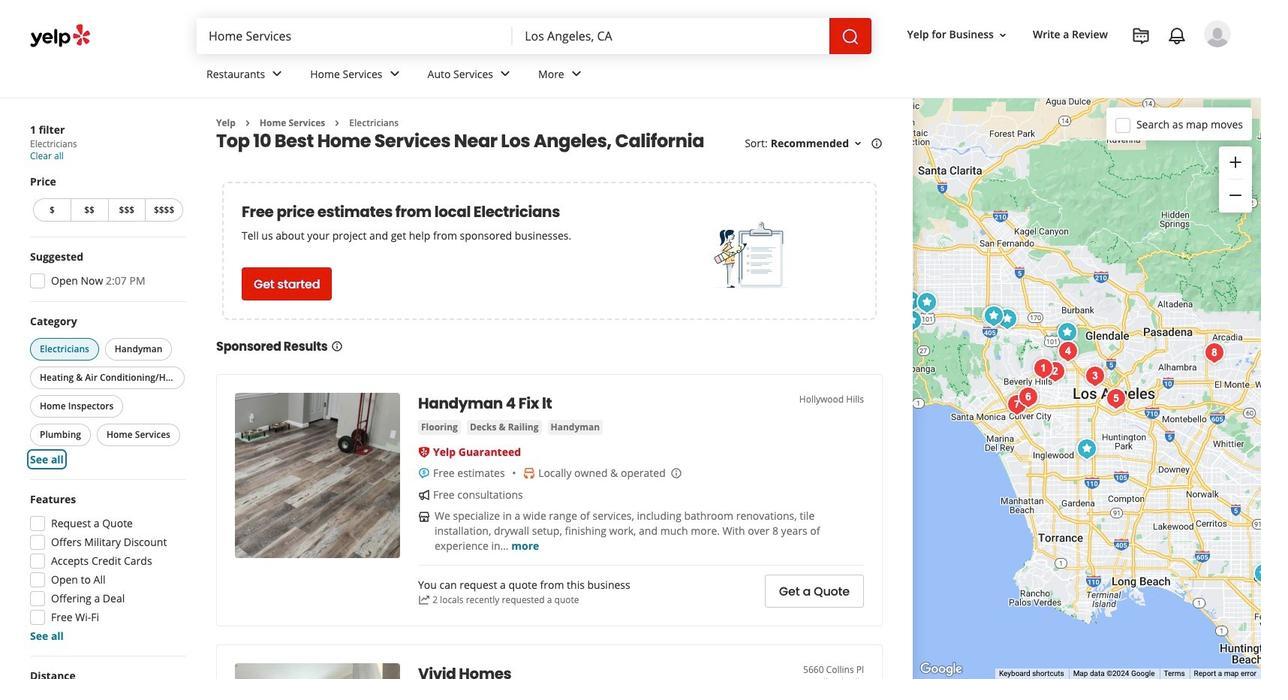 Task type: locate. For each thing, give the bounding box(es) containing it.
1 24 chevron down v2 image from the left
[[268, 65, 286, 83]]

handyman 4 fix lt image
[[1053, 317, 1083, 347]]

iurii handymen image
[[1054, 336, 1084, 366]]

2 24 chevron down v2 image from the left
[[386, 65, 404, 83]]

none field 'things to do, nail salons, plumbers'
[[197, 18, 513, 54]]

things to do, nail salons, plumbers search field
[[197, 18, 513, 54]]

lac painting image
[[896, 286, 926, 316]]

google image
[[917, 660, 967, 679]]

zoom in image
[[1227, 153, 1245, 171]]

None search field
[[197, 18, 872, 54]]

free price estimates from local electricians image
[[715, 219, 790, 294]]

1 none field from the left
[[197, 18, 513, 54]]

0 vertical spatial 16 chevron down v2 image
[[998, 29, 1010, 41]]

the fix it guys image
[[1014, 382, 1044, 412]]

express remodeling image
[[898, 305, 928, 335]]

16 info v2 image
[[871, 138, 883, 150], [331, 341, 343, 353]]

group
[[1220, 146, 1253, 213], [30, 174, 186, 225], [26, 249, 186, 293], [27, 314, 188, 467], [26, 492, 186, 644]]

see the future construction image
[[1250, 558, 1262, 589]]

alex & alex electrical services image
[[1003, 389, 1033, 420]]

none field address, neighborhood, city, state or zip
[[513, 18, 830, 54]]

16 chevron down v2 image
[[998, 29, 1010, 41], [853, 138, 865, 150]]

1 horizontal spatial 16 chevron down v2 image
[[998, 29, 1010, 41]]

3 24 chevron down v2 image from the left
[[497, 65, 515, 83]]

None field
[[197, 18, 513, 54], [513, 18, 830, 54]]

mark & dino handyman service image
[[1102, 383, 1132, 414]]

vivid homes image
[[913, 287, 943, 317]]

iconyelpguaranteedbadgesmall image
[[418, 446, 430, 458], [418, 446, 430, 458]]

projects image
[[1133, 27, 1151, 45]]

1 vertical spatial 16 info v2 image
[[331, 341, 343, 353]]

info icon image
[[671, 467, 683, 479], [671, 467, 683, 479]]

24 chevron down v2 image
[[268, 65, 286, 83], [386, 65, 404, 83], [497, 65, 515, 83], [568, 65, 586, 83]]

16 locally owned v2 image
[[524, 468, 536, 480]]

0 vertical spatial 16 info v2 image
[[871, 138, 883, 150]]

0 horizontal spatial 16 chevron down v2 image
[[853, 138, 865, 150]]

2 none field from the left
[[513, 18, 830, 54]]

zoom out image
[[1227, 186, 1245, 204]]

search image
[[842, 28, 860, 46]]

wang the handyman 王師傅 image
[[1200, 338, 1230, 368]]



Task type: describe. For each thing, give the bounding box(es) containing it.
16 chevron right v2 image
[[332, 117, 344, 129]]

1 vertical spatial 16 chevron down v2 image
[[853, 138, 865, 150]]

4 24 chevron down v2 image from the left
[[568, 65, 586, 83]]

1 horizontal spatial 16 info v2 image
[[871, 138, 883, 150]]

0 horizontal spatial 16 info v2 image
[[331, 341, 343, 353]]

dlr home solutions image
[[1073, 434, 1103, 464]]

notifications image
[[1169, 27, 1187, 45]]

map region
[[913, 98, 1262, 679]]

generic n. image
[[1205, 20, 1232, 47]]

lax home inc image
[[981, 302, 1011, 332]]

16 free estimates v2 image
[[418, 468, 430, 480]]

16 chevron down v2 image inside 'user actions' element
[[998, 29, 1010, 41]]

luxury handyman 4 you image
[[1081, 361, 1111, 391]]

ukrainian handyman service image
[[1041, 356, 1071, 386]]

16 bizhouse v2 image
[[418, 511, 430, 523]]

16 chevron right v2 image
[[242, 117, 254, 129]]

certapro painters - sherman oaks image
[[980, 301, 1010, 331]]

address, neighborhood, city, state or zip search field
[[513, 18, 830, 54]]

16 trending v2 image
[[418, 594, 430, 606]]

16 bullhorn v2 image
[[418, 489, 430, 501]]

handyman 4 fix lt image
[[235, 393, 400, 558]]

quality first builders inc. image
[[978, 302, 1008, 332]]

user actions element
[[896, 19, 1253, 111]]

business categories element
[[195, 54, 1232, 98]]

superior home remodeling image
[[993, 304, 1023, 334]]

eyo's handyman image
[[1029, 353, 1059, 383]]



Task type: vqa. For each thing, say whether or not it's contained in the screenshot.
topmost 16 info v2 "image"
yes



